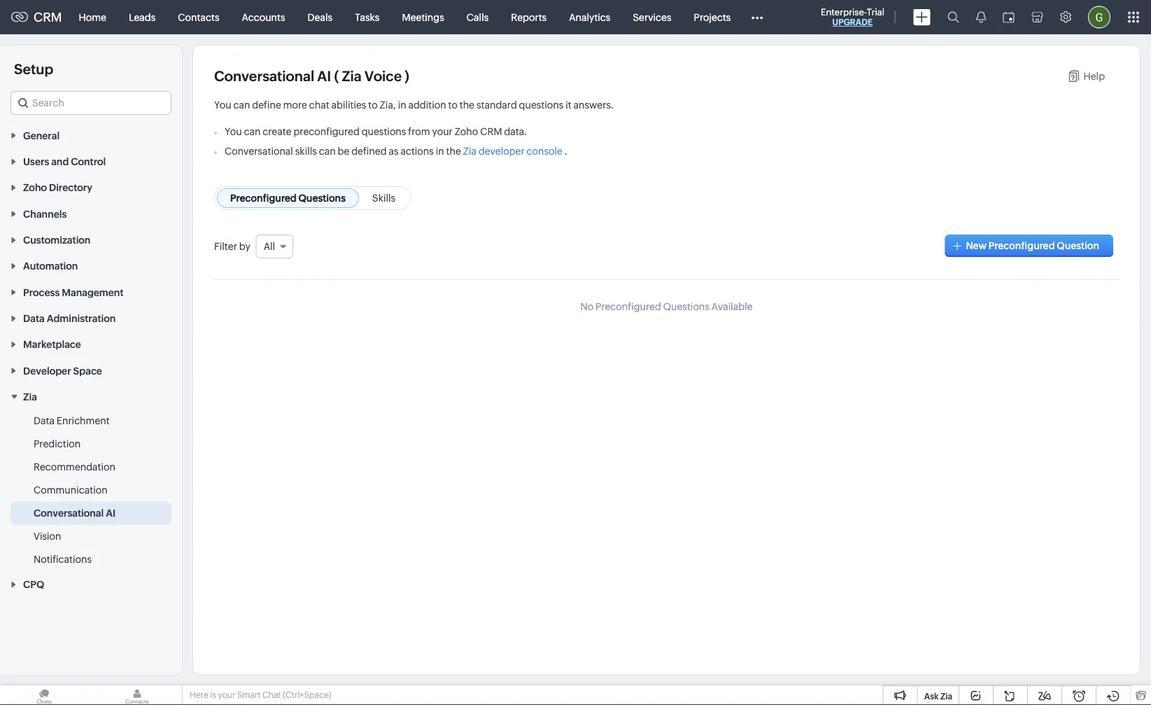 Task type: describe. For each thing, give the bounding box(es) containing it.
crm link
[[11, 10, 62, 24]]

1 to from the left
[[369, 99, 378, 110]]

developer
[[23, 365, 71, 376]]

is
[[210, 690, 216, 700]]

ask zia
[[925, 691, 953, 701]]

notifications
[[34, 554, 92, 565]]

data administration button
[[0, 305, 182, 331]]

leads
[[129, 12, 156, 23]]

automation button
[[0, 253, 182, 279]]

data for data administration
[[23, 313, 45, 324]]

preconfigured for no preconfigured questions available
[[596, 301, 662, 312]]

zoho directory
[[23, 182, 92, 193]]

signals image
[[977, 11, 987, 23]]

voice
[[365, 68, 402, 84]]

1 vertical spatial the
[[446, 145, 461, 157]]

customization
[[23, 234, 91, 246]]

tasks link
[[344, 0, 391, 34]]

preconfigured
[[294, 126, 360, 137]]

Other Modules field
[[743, 6, 773, 28]]

you can define more chat abilities to zia, in addition to the standard questions it answers.
[[214, 99, 614, 110]]

1 vertical spatial in
[[436, 145, 444, 157]]

zia region
[[0, 409, 182, 571]]

.
[[565, 145, 568, 157]]

data for data enrichment
[[34, 415, 55, 426]]

trial
[[867, 7, 885, 17]]

addition
[[409, 99, 446, 110]]

general button
[[0, 122, 182, 148]]

2 vertical spatial can
[[319, 145, 336, 157]]

create menu image
[[914, 9, 931, 26]]

deals link
[[297, 0, 344, 34]]

tasks
[[355, 12, 380, 23]]

(ctrl+space)
[[283, 690, 332, 700]]

0 horizontal spatial questions
[[362, 126, 406, 137]]

recommendation
[[34, 461, 116, 472]]

no preconfigured questions available
[[581, 301, 753, 312]]

projects
[[694, 12, 731, 23]]

projects link
[[683, 0, 743, 34]]

1 horizontal spatial crm
[[480, 126, 503, 137]]

standard
[[477, 99, 517, 110]]

control
[[71, 156, 106, 167]]

zoho inside dropdown button
[[23, 182, 47, 193]]

home
[[79, 12, 106, 23]]

process
[[23, 287, 60, 298]]

new
[[967, 240, 987, 251]]

marketplace button
[[0, 331, 182, 357]]

zoho directory button
[[0, 174, 182, 200]]

leads link
[[118, 0, 167, 34]]

preconfigured for new preconfigured question
[[989, 240, 1056, 251]]

channels button
[[0, 200, 182, 226]]

management
[[62, 287, 124, 298]]

prediction link
[[34, 437, 81, 451]]

notifications link
[[34, 552, 92, 566]]

conversational for conversational skills can be defined as actions in the zia developer console .
[[225, 145, 293, 157]]

cpq button
[[0, 571, 182, 597]]

deals
[[308, 12, 333, 23]]

0 vertical spatial the
[[460, 99, 475, 110]]

you for you can create preconfigured questions from your zoho crm data.
[[225, 126, 242, 137]]

chats image
[[0, 686, 88, 705]]

data.
[[505, 126, 527, 137]]

0 horizontal spatial crm
[[34, 10, 62, 24]]

enterprise-trial upgrade
[[821, 7, 885, 27]]

create menu element
[[905, 0, 940, 34]]

skills
[[295, 145, 317, 157]]

developer space
[[23, 365, 102, 376]]

1 horizontal spatial questions
[[664, 301, 710, 312]]

process management button
[[0, 279, 182, 305]]

all
[[264, 241, 275, 252]]

enterprise-
[[821, 7, 867, 17]]

new preconfigured question
[[967, 240, 1100, 251]]

available
[[712, 301, 753, 312]]

smart
[[237, 690, 261, 700]]

1 horizontal spatial zoho
[[455, 126, 478, 137]]

enrichment
[[57, 415, 110, 426]]

be
[[338, 145, 350, 157]]

reports
[[511, 12, 547, 23]]

zia,
[[380, 99, 396, 110]]

profile image
[[1089, 6, 1111, 28]]

contacts link
[[167, 0, 231, 34]]

zia right ask
[[941, 691, 953, 701]]

vision
[[34, 531, 61, 542]]

new preconfigured question button
[[946, 235, 1114, 257]]



Task type: vqa. For each thing, say whether or not it's contained in the screenshot.
Show
no



Task type: locate. For each thing, give the bounding box(es) containing it.
chat
[[309, 99, 330, 110]]

conversational ai link
[[34, 506, 116, 520]]

preconfigured right new
[[989, 240, 1056, 251]]

0 vertical spatial preconfigured
[[230, 193, 297, 204]]

search image
[[948, 11, 960, 23]]

setup
[[14, 61, 53, 77]]

0 vertical spatial conversational
[[214, 68, 315, 84]]

communication link
[[34, 483, 108, 497]]

vision link
[[34, 529, 61, 543]]

1 vertical spatial data
[[34, 415, 55, 426]]

data administration
[[23, 313, 116, 324]]

questions left available
[[664, 301, 710, 312]]

conversational down create
[[225, 145, 293, 157]]

data down process
[[23, 313, 45, 324]]

developer
[[479, 145, 525, 157]]

conversational for conversational ai ( zia voice )
[[214, 68, 315, 84]]

1 horizontal spatial in
[[436, 145, 444, 157]]

conversational down communication link
[[34, 507, 104, 519]]

)
[[405, 68, 410, 84]]

services link
[[622, 0, 683, 34]]

customization button
[[0, 226, 182, 253]]

calls link
[[456, 0, 500, 34]]

calendar image
[[1003, 12, 1015, 23]]

to
[[369, 99, 378, 110], [448, 99, 458, 110]]

0 vertical spatial your
[[432, 126, 453, 137]]

answers.
[[574, 99, 614, 110]]

0 horizontal spatial zoho
[[23, 182, 47, 193]]

analytics link
[[558, 0, 622, 34]]

filter by
[[214, 241, 251, 252]]

communication
[[34, 484, 108, 496]]

zoho down "users"
[[23, 182, 47, 193]]

preconfigured right no on the top
[[596, 301, 662, 312]]

your right the is
[[218, 690, 236, 700]]

0 vertical spatial data
[[23, 313, 45, 324]]

conversational skills can be defined as actions in the zia developer console .
[[225, 145, 568, 157]]

zia left developer
[[463, 145, 477, 157]]

2 vertical spatial preconfigured
[[596, 301, 662, 312]]

the left standard
[[460, 99, 475, 110]]

zia inside 'dropdown button'
[[23, 391, 37, 402]]

can
[[233, 99, 250, 110], [244, 126, 261, 137], [319, 145, 336, 157]]

to right addition
[[448, 99, 458, 110]]

0 vertical spatial can
[[233, 99, 250, 110]]

as
[[389, 145, 399, 157]]

ai down communication link
[[106, 507, 116, 519]]

more
[[283, 99, 307, 110]]

0 horizontal spatial your
[[218, 690, 236, 700]]

data enrichment link
[[34, 414, 110, 428]]

conversational inside zia region
[[34, 507, 104, 519]]

zia button
[[0, 383, 182, 409]]

zoho down standard
[[455, 126, 478, 137]]

zia down developer
[[23, 391, 37, 402]]

upgrade
[[833, 18, 873, 27]]

you
[[214, 99, 231, 110], [225, 126, 242, 137]]

create
[[263, 126, 292, 137]]

search element
[[940, 0, 968, 34]]

no
[[581, 301, 594, 312]]

1 vertical spatial crm
[[480, 126, 503, 137]]

1 vertical spatial you
[[225, 126, 242, 137]]

1 vertical spatial can
[[244, 126, 261, 137]]

0 horizontal spatial preconfigured
[[230, 193, 297, 204]]

your right from
[[432, 126, 453, 137]]

1 horizontal spatial preconfigured
[[596, 301, 662, 312]]

from
[[408, 126, 430, 137]]

None field
[[11, 91, 172, 115]]

contacts image
[[93, 686, 181, 705]]

here is your smart chat (ctrl+space)
[[190, 690, 332, 700]]

home link
[[68, 0, 118, 34]]

1 horizontal spatial questions
[[519, 99, 564, 110]]

you can create preconfigured questions from your zoho crm data.
[[225, 126, 527, 137]]

ai inside zia region
[[106, 507, 116, 519]]

process management
[[23, 287, 124, 298]]

1 vertical spatial preconfigured
[[989, 240, 1056, 251]]

prediction
[[34, 438, 81, 449]]

calls
[[467, 12, 489, 23]]

you for you can define more chat abilities to zia, in addition to the standard questions it answers.
[[214, 99, 231, 110]]

1 vertical spatial questions
[[664, 301, 710, 312]]

1 vertical spatial conversational
[[225, 145, 293, 157]]

in right zia,
[[398, 99, 407, 110]]

ask
[[925, 691, 939, 701]]

signals element
[[968, 0, 995, 34]]

contacts
[[178, 12, 220, 23]]

questions left it
[[519, 99, 564, 110]]

can left create
[[244, 126, 261, 137]]

zoho
[[455, 126, 478, 137], [23, 182, 47, 193]]

in right actions
[[436, 145, 444, 157]]

you left create
[[225, 126, 242, 137]]

2 to from the left
[[448, 99, 458, 110]]

ai
[[317, 68, 331, 84], [106, 507, 116, 519]]

0 vertical spatial in
[[398, 99, 407, 110]]

analytics
[[569, 12, 611, 23]]

1 vertical spatial questions
[[362, 126, 406, 137]]

space
[[73, 365, 102, 376]]

0 vertical spatial questions
[[299, 193, 346, 204]]

in
[[398, 99, 407, 110], [436, 145, 444, 157]]

All field
[[256, 235, 294, 258]]

preconfigured questions
[[230, 193, 346, 204]]

conversational ai
[[34, 507, 116, 519]]

1 vertical spatial your
[[218, 690, 236, 700]]

define
[[252, 99, 281, 110]]

questions
[[519, 99, 564, 110], [362, 126, 406, 137]]

administration
[[47, 313, 116, 324]]

1 horizontal spatial to
[[448, 99, 458, 110]]

1 vertical spatial ai
[[106, 507, 116, 519]]

console
[[527, 145, 563, 157]]

abilities
[[332, 99, 367, 110]]

cpq
[[23, 579, 44, 590]]

help
[[1084, 71, 1106, 82]]

data enrichment
[[34, 415, 110, 426]]

ai for conversational ai ( zia voice )
[[317, 68, 331, 84]]

automation
[[23, 261, 78, 272]]

recommendation link
[[34, 460, 116, 474]]

0 vertical spatial questions
[[519, 99, 564, 110]]

conversational up define
[[214, 68, 315, 84]]

2 vertical spatial conversational
[[34, 507, 104, 519]]

crm up developer
[[480, 126, 503, 137]]

profile element
[[1080, 0, 1120, 34]]

general
[[23, 130, 60, 141]]

can for define
[[233, 99, 250, 110]]

crm left home
[[34, 10, 62, 24]]

zia
[[342, 68, 362, 84], [463, 145, 477, 157], [23, 391, 37, 402], [941, 691, 953, 701]]

ai left (
[[317, 68, 331, 84]]

preconfigured inside new preconfigured question button
[[989, 240, 1056, 251]]

0 horizontal spatial questions
[[299, 193, 346, 204]]

accounts link
[[231, 0, 297, 34]]

developer space button
[[0, 357, 182, 383]]

can left define
[[233, 99, 250, 110]]

data inside "link"
[[34, 415, 55, 426]]

ai for conversational ai
[[106, 507, 116, 519]]

0 vertical spatial ai
[[317, 68, 331, 84]]

1 horizontal spatial your
[[432, 126, 453, 137]]

0 horizontal spatial to
[[369, 99, 378, 110]]

conversational for conversational ai
[[34, 507, 104, 519]]

1 horizontal spatial ai
[[317, 68, 331, 84]]

can for create
[[244, 126, 261, 137]]

zia right (
[[342, 68, 362, 84]]

1 vertical spatial zoho
[[23, 182, 47, 193]]

by
[[239, 241, 251, 252]]

questions up as
[[362, 126, 406, 137]]

you left define
[[214, 99, 231, 110]]

questions down skills on the top
[[299, 193, 346, 204]]

marketplace
[[23, 339, 81, 350]]

actions
[[401, 145, 434, 157]]

0 vertical spatial you
[[214, 99, 231, 110]]

skills
[[373, 193, 396, 204]]

0 horizontal spatial ai
[[106, 507, 116, 519]]

the right actions
[[446, 145, 461, 157]]

chat
[[263, 690, 281, 700]]

2 horizontal spatial preconfigured
[[989, 240, 1056, 251]]

filter
[[214, 241, 237, 252]]

data up prediction
[[34, 415, 55, 426]]

question
[[1058, 240, 1100, 251]]

directory
[[49, 182, 92, 193]]

0 vertical spatial crm
[[34, 10, 62, 24]]

0 vertical spatial zoho
[[455, 126, 478, 137]]

can left be
[[319, 145, 336, 157]]

data inside dropdown button
[[23, 313, 45, 324]]

it
[[566, 99, 572, 110]]

and
[[51, 156, 69, 167]]

services
[[633, 12, 672, 23]]

to left zia,
[[369, 99, 378, 110]]

Search text field
[[11, 92, 171, 114]]

preconfigured up "all"
[[230, 193, 297, 204]]

0 horizontal spatial in
[[398, 99, 407, 110]]

conversational ai ( zia voice )
[[214, 68, 410, 84]]

meetings link
[[391, 0, 456, 34]]



